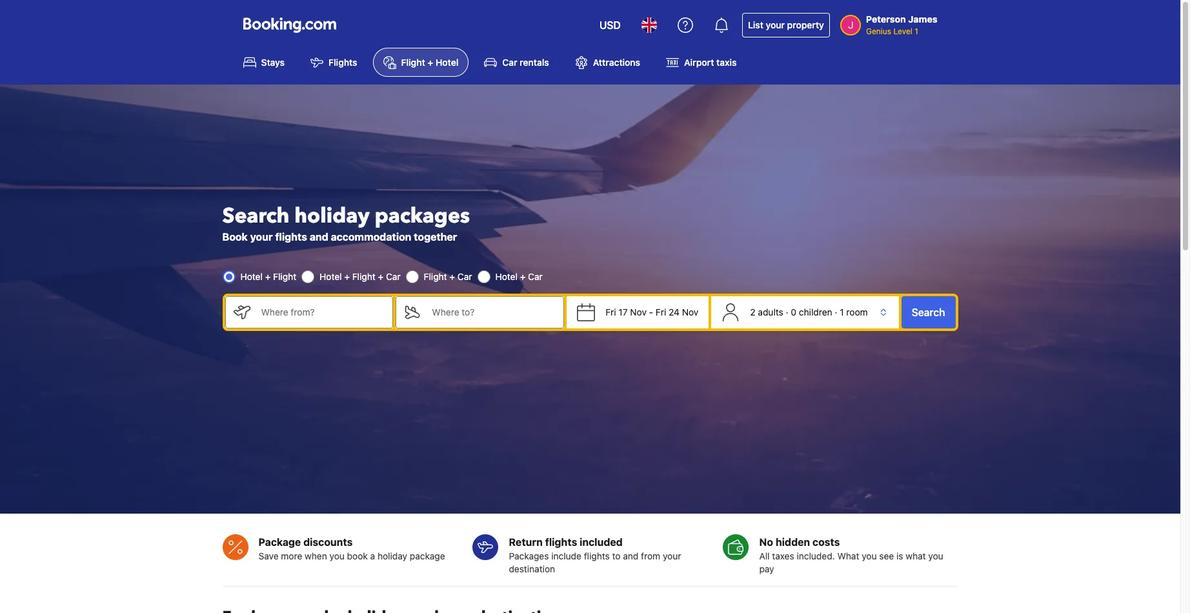 Task type: vqa. For each thing, say whether or not it's contained in the screenshot.
+
yes



Task type: locate. For each thing, give the bounding box(es) containing it.
2 vertical spatial your
[[663, 551, 681, 562]]

flights for flights
[[584, 551, 610, 562]]

together
[[414, 231, 457, 243]]

search
[[222, 202, 289, 230], [912, 307, 945, 318]]

accommodation
[[331, 231, 411, 243]]

adults
[[758, 307, 784, 317]]

fri
[[606, 307, 616, 317], [656, 307, 666, 317]]

airport
[[684, 57, 714, 68]]

0 vertical spatial holiday
[[295, 202, 370, 230]]

1 vertical spatial flights
[[545, 537, 577, 548]]

holiday up accommodation
[[295, 202, 370, 230]]

0 horizontal spatial holiday
[[295, 202, 370, 230]]

1 horizontal spatial ·
[[835, 307, 838, 317]]

· left 0
[[786, 307, 789, 317]]

a
[[370, 551, 375, 562]]

1 vertical spatial your
[[250, 231, 273, 243]]

and right to
[[623, 551, 639, 562]]

car
[[503, 57, 518, 68], [386, 271, 401, 282], [458, 271, 472, 282], [528, 271, 543, 282]]

nov right 24
[[682, 307, 699, 317]]

you inside 'package discounts save more when you book a holiday package'
[[330, 551, 345, 562]]

2 horizontal spatial your
[[766, 19, 785, 30]]

hotel for hotel + flight
[[240, 271, 263, 282]]

0
[[791, 307, 797, 317]]

and left accommodation
[[310, 231, 328, 243]]

flights inside search holiday packages book your flights and accommodation together
[[275, 231, 307, 243]]

1
[[915, 26, 918, 36], [840, 307, 844, 317]]

flights down included
[[584, 551, 610, 562]]

1 horizontal spatial 1
[[915, 26, 918, 36]]

holiday
[[295, 202, 370, 230], [378, 551, 407, 562]]

1 vertical spatial holiday
[[378, 551, 407, 562]]

genius
[[866, 26, 892, 36]]

flight + hotel
[[401, 57, 459, 68]]

flight
[[401, 57, 425, 68], [273, 271, 296, 282], [352, 271, 376, 282], [424, 271, 447, 282]]

1 horizontal spatial nov
[[682, 307, 699, 317]]

hotel + flight + car
[[320, 271, 401, 282]]

usd
[[600, 19, 621, 31]]

1 vertical spatial and
[[623, 551, 639, 562]]

usd button
[[592, 10, 629, 41]]

0 vertical spatial and
[[310, 231, 328, 243]]

0 horizontal spatial nov
[[630, 307, 647, 317]]

hotel for hotel + car
[[495, 271, 518, 282]]

james
[[909, 14, 938, 25]]

hotel
[[436, 57, 459, 68], [240, 271, 263, 282], [320, 271, 342, 282], [495, 271, 518, 282]]

airport taxis
[[684, 57, 737, 68]]

and inside search holiday packages book your flights and accommodation together
[[310, 231, 328, 243]]

fri 17 nov - fri 24 nov
[[606, 307, 699, 317]]

1 vertical spatial search
[[912, 307, 945, 318]]

you right what
[[929, 551, 944, 562]]

0 horizontal spatial 1
[[840, 307, 844, 317]]

nov
[[630, 307, 647, 317], [682, 307, 699, 317]]

2
[[750, 307, 756, 317]]

1 horizontal spatial holiday
[[378, 551, 407, 562]]

from
[[641, 551, 661, 562]]

search inside button
[[912, 307, 945, 318]]

flights link
[[300, 48, 368, 77]]

all
[[759, 551, 770, 562]]

car rentals link
[[474, 48, 560, 77]]

0 horizontal spatial ·
[[786, 307, 789, 317]]

you left see
[[862, 551, 877, 562]]

1 horizontal spatial search
[[912, 307, 945, 318]]

book
[[222, 231, 248, 243]]

0 horizontal spatial search
[[222, 202, 289, 230]]

search inside search holiday packages book your flights and accommodation together
[[222, 202, 289, 230]]

included
[[580, 537, 623, 548]]

0 vertical spatial flights
[[275, 231, 307, 243]]

1 nov from the left
[[630, 307, 647, 317]]

1 horizontal spatial you
[[862, 551, 877, 562]]

· right the children at the right of page
[[835, 307, 838, 317]]

·
[[786, 307, 789, 317], [835, 307, 838, 317]]

list your property
[[748, 19, 824, 30]]

1 · from the left
[[786, 307, 789, 317]]

2 vertical spatial flights
[[584, 551, 610, 562]]

peterson james genius level 1
[[866, 14, 938, 36]]

1 horizontal spatial fri
[[656, 307, 666, 317]]

2 nov from the left
[[682, 307, 699, 317]]

to
[[612, 551, 621, 562]]

1 left the room
[[840, 307, 844, 317]]

search for search
[[912, 307, 945, 318]]

0 horizontal spatial fri
[[606, 307, 616, 317]]

fri left 17
[[606, 307, 616, 317]]

0 vertical spatial 1
[[915, 26, 918, 36]]

1 you from the left
[[330, 551, 345, 562]]

your inside search holiday packages book your flights and accommodation together
[[250, 231, 273, 243]]

hotel inside flight + hotel link
[[436, 57, 459, 68]]

you
[[330, 551, 345, 562], [862, 551, 877, 562], [929, 551, 944, 562]]

and
[[310, 231, 328, 243], [623, 551, 639, 562]]

flights for holiday
[[275, 231, 307, 243]]

1 horizontal spatial and
[[623, 551, 639, 562]]

your right from at bottom right
[[663, 551, 681, 562]]

pay
[[759, 564, 774, 575]]

no hidden costs all taxes included. what you see is what you pay
[[759, 537, 944, 575]]

your right book
[[250, 231, 273, 243]]

0 vertical spatial search
[[222, 202, 289, 230]]

+ for flight + hotel
[[428, 57, 433, 68]]

you down 'discounts'
[[330, 551, 345, 562]]

+ for hotel + car
[[520, 271, 526, 282]]

0 horizontal spatial you
[[330, 551, 345, 562]]

+ for hotel + flight
[[265, 271, 271, 282]]

package discounts save more when you book a holiday package
[[259, 537, 445, 562]]

-
[[649, 307, 653, 317]]

what
[[838, 551, 860, 562]]

0 horizontal spatial and
[[310, 231, 328, 243]]

fri right -
[[656, 307, 666, 317]]

hotel for hotel + flight + car
[[320, 271, 342, 282]]

stays
[[261, 57, 285, 68]]

peterson
[[866, 14, 906, 25]]

flights up hotel + flight
[[275, 231, 307, 243]]

1 vertical spatial 1
[[840, 307, 844, 317]]

1 right level
[[915, 26, 918, 36]]

flights
[[275, 231, 307, 243], [545, 537, 577, 548], [584, 551, 610, 562]]

your right the list in the right top of the page
[[766, 19, 785, 30]]

taxes
[[772, 551, 795, 562]]

0 horizontal spatial flights
[[275, 231, 307, 243]]

list your property link
[[742, 13, 830, 37]]

2 horizontal spatial flights
[[584, 551, 610, 562]]

holiday right a
[[378, 551, 407, 562]]

flights up include
[[545, 537, 577, 548]]

search button
[[902, 296, 956, 328]]

your
[[766, 19, 785, 30], [250, 231, 273, 243], [663, 551, 681, 562]]

holiday inside search holiday packages book your flights and accommodation together
[[295, 202, 370, 230]]

+
[[428, 57, 433, 68], [265, 271, 271, 282], [344, 271, 350, 282], [378, 271, 384, 282], [450, 271, 455, 282], [520, 271, 526, 282]]

children
[[799, 307, 833, 317]]

booking.com online hotel reservations image
[[243, 17, 336, 33]]

2 horizontal spatial you
[[929, 551, 944, 562]]

nov left -
[[630, 307, 647, 317]]

0 horizontal spatial your
[[250, 231, 273, 243]]

1 horizontal spatial your
[[663, 551, 681, 562]]

attractions link
[[565, 48, 651, 77]]

stays link
[[233, 48, 295, 77]]



Task type: describe. For each thing, give the bounding box(es) containing it.
return flights included packages include flights to and from your destination
[[509, 537, 681, 575]]

rentals
[[520, 57, 549, 68]]

2 you from the left
[[862, 551, 877, 562]]

property
[[787, 19, 824, 30]]

flights
[[329, 57, 357, 68]]

2 · from the left
[[835, 307, 838, 317]]

no
[[759, 537, 773, 548]]

Where to? field
[[422, 296, 564, 328]]

destination
[[509, 564, 555, 575]]

2 fri from the left
[[656, 307, 666, 317]]

package
[[259, 537, 301, 548]]

search holiday packages book your flights and accommodation together
[[222, 202, 470, 243]]

airport taxis link
[[656, 48, 747, 77]]

hidden
[[776, 537, 810, 548]]

1 inside peterson james genius level 1
[[915, 26, 918, 36]]

flight + hotel link
[[373, 48, 469, 77]]

hotel + flight
[[240, 271, 296, 282]]

Where from? field
[[251, 296, 393, 328]]

holiday inside 'package discounts save more when you book a holiday package'
[[378, 551, 407, 562]]

24
[[669, 307, 680, 317]]

list
[[748, 19, 764, 30]]

what
[[906, 551, 926, 562]]

discounts
[[303, 537, 353, 548]]

+ for hotel + flight + car
[[344, 271, 350, 282]]

flight + car
[[424, 271, 472, 282]]

and inside return flights included packages include flights to and from your destination
[[623, 551, 639, 562]]

your inside return flights included packages include flights to and from your destination
[[663, 551, 681, 562]]

packages
[[509, 551, 549, 562]]

costs
[[813, 537, 840, 548]]

see
[[879, 551, 894, 562]]

attractions
[[593, 57, 640, 68]]

book
[[347, 551, 368, 562]]

is
[[897, 551, 903, 562]]

room
[[847, 307, 868, 317]]

+ for flight + car
[[450, 271, 455, 282]]

hotel + car
[[495, 271, 543, 282]]

1 horizontal spatial flights
[[545, 537, 577, 548]]

when
[[305, 551, 327, 562]]

include
[[551, 551, 582, 562]]

taxis
[[717, 57, 737, 68]]

more
[[281, 551, 302, 562]]

0 vertical spatial your
[[766, 19, 785, 30]]

package
[[410, 551, 445, 562]]

return
[[509, 537, 543, 548]]

packages
[[375, 202, 470, 230]]

17
[[619, 307, 628, 317]]

included.
[[797, 551, 835, 562]]

1 fri from the left
[[606, 307, 616, 317]]

3 you from the left
[[929, 551, 944, 562]]

car rentals
[[503, 57, 549, 68]]

level
[[894, 26, 913, 36]]

search for search holiday packages book your flights and accommodation together
[[222, 202, 289, 230]]

2 adults · 0 children · 1 room
[[750, 307, 868, 317]]

save
[[259, 551, 279, 562]]



